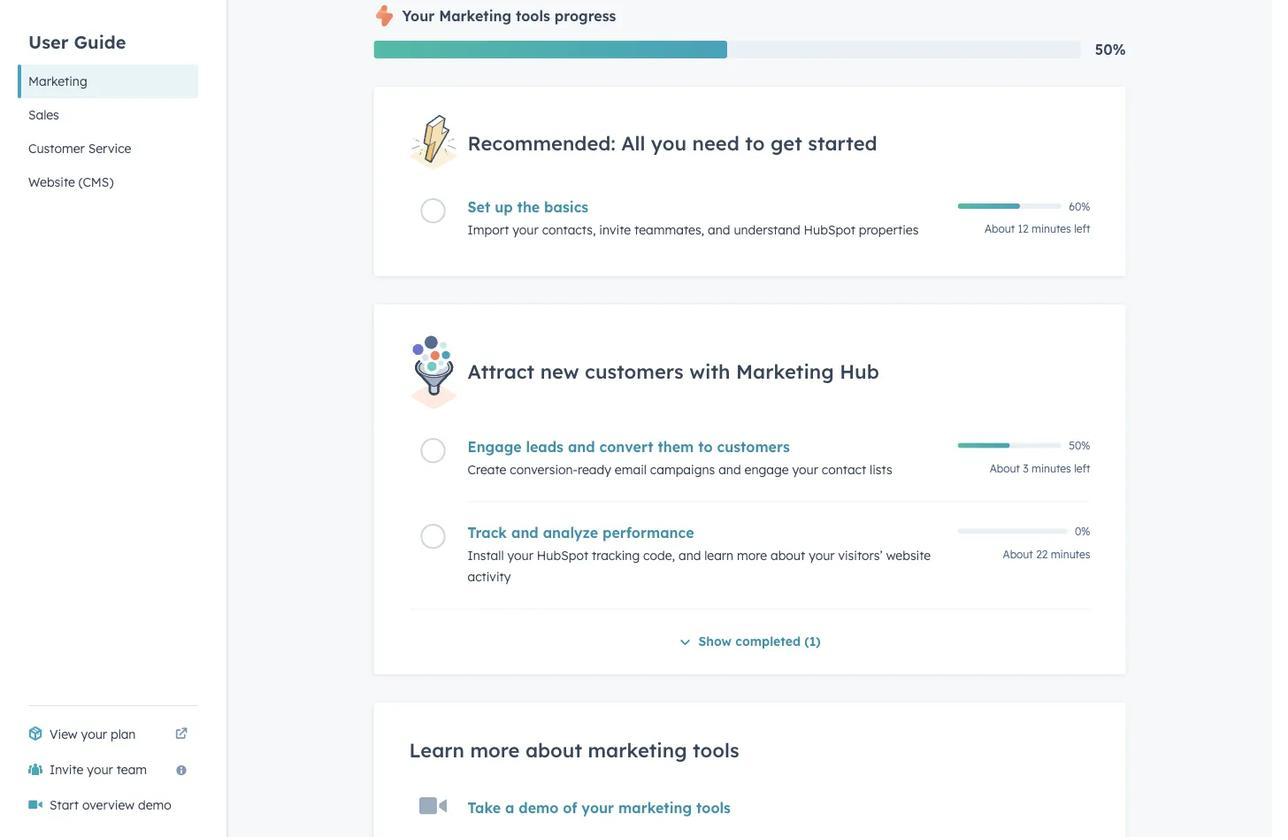 Task type: locate. For each thing, give the bounding box(es) containing it.
hubspot left properties
[[804, 222, 856, 238]]

marketing right your
[[439, 7, 512, 25]]

demo for a
[[519, 799, 559, 816]]

to right the them
[[699, 438, 713, 455]]

0 horizontal spatial about
[[526, 738, 582, 762]]

customer service button
[[18, 132, 198, 166]]

2 vertical spatial tools
[[697, 799, 731, 816]]

attract new customers with marketing hub
[[468, 359, 880, 383]]

with
[[690, 359, 731, 383]]

left right the 3
[[1075, 462, 1091, 475]]

0 horizontal spatial 50%
[[1069, 439, 1091, 452]]

ready
[[578, 462, 612, 477]]

track
[[468, 523, 507, 541]]

left
[[1075, 222, 1091, 236], [1075, 462, 1091, 475]]

about left the 3
[[990, 462, 1020, 475]]

start
[[50, 797, 79, 813]]

about up of
[[526, 738, 582, 762]]

0 horizontal spatial demo
[[138, 797, 171, 813]]

minutes right 12
[[1032, 222, 1072, 236]]

0 vertical spatial left
[[1075, 222, 1091, 236]]

marketing right of
[[619, 799, 692, 816]]

1 vertical spatial about
[[990, 462, 1020, 475]]

invite your team
[[50, 762, 147, 778]]

overview
[[82, 797, 135, 813]]

left for customers
[[1075, 462, 1091, 475]]

left down 60%
[[1075, 222, 1091, 236]]

0 vertical spatial about
[[771, 547, 806, 563]]

0 vertical spatial more
[[737, 547, 767, 563]]

hubspot
[[804, 222, 856, 238], [537, 547, 589, 563]]

to left get
[[745, 130, 765, 155]]

marketing up sales
[[28, 73, 87, 89]]

invite
[[599, 222, 631, 238]]

about left 12
[[985, 222, 1015, 236]]

customers up engage
[[717, 438, 790, 455]]

0 vertical spatial hubspot
[[804, 222, 856, 238]]

[object object] complete progress bar
[[958, 204, 1021, 209], [958, 443, 1010, 448]]

them
[[658, 438, 694, 455]]

1 horizontal spatial hubspot
[[804, 222, 856, 238]]

need
[[693, 130, 740, 155]]

2 left from the top
[[1075, 462, 1091, 475]]

0 vertical spatial to
[[745, 130, 765, 155]]

minutes for engage leads and convert them to customers
[[1032, 462, 1072, 475]]

about left 22 at the right bottom of page
[[1003, 547, 1034, 561]]

more
[[737, 547, 767, 563], [470, 738, 520, 762]]

1 horizontal spatial more
[[737, 547, 767, 563]]

team
[[117, 762, 147, 778]]

60%
[[1069, 200, 1091, 213]]

0 vertical spatial marketing
[[439, 7, 512, 25]]

website
[[887, 547, 931, 563]]

demo
[[138, 797, 171, 813], [519, 799, 559, 816]]

about
[[985, 222, 1015, 236], [990, 462, 1020, 475], [1003, 547, 1034, 561]]

and down track and analyze performance button
[[679, 547, 701, 563]]

[object object] complete progress bar up about 3 minutes left on the right
[[958, 443, 1010, 448]]

demo right a
[[519, 799, 559, 816]]

demo down team on the left
[[138, 797, 171, 813]]

properties
[[859, 222, 919, 238]]

0 horizontal spatial customers
[[585, 359, 684, 383]]

your right engage
[[793, 462, 819, 477]]

1 horizontal spatial about
[[771, 547, 806, 563]]

1 horizontal spatial demo
[[519, 799, 559, 816]]

recommended: all you need to get started
[[468, 130, 878, 155]]

1 vertical spatial about
[[526, 738, 582, 762]]

2 [object object] complete progress bar from the top
[[958, 443, 1010, 448]]

1 vertical spatial to
[[699, 438, 713, 455]]

0 vertical spatial tools
[[516, 7, 550, 25]]

about for track and analyze performance
[[1003, 547, 1034, 561]]

track and analyze performance button
[[468, 523, 948, 541]]

(cms)
[[79, 174, 114, 190]]

[object object] complete progress bar up 12
[[958, 204, 1021, 209]]

understand
[[734, 222, 801, 238]]

about for set up the basics
[[985, 222, 1015, 236]]

1 vertical spatial customers
[[717, 438, 790, 455]]

2 horizontal spatial marketing
[[736, 359, 834, 383]]

50%
[[1096, 41, 1126, 58], [1069, 439, 1091, 452]]

1 vertical spatial hubspot
[[537, 547, 589, 563]]

[object object] complete progress bar for contacts,
[[958, 204, 1021, 209]]

your inside button
[[87, 762, 113, 778]]

2 vertical spatial about
[[1003, 547, 1034, 561]]

your left team on the left
[[87, 762, 113, 778]]

hubspot inside track and analyze performance install your hubspot tracking code, and learn more about your visitors' website activity
[[537, 547, 589, 563]]

your left visitors'
[[809, 547, 835, 563]]

1 vertical spatial left
[[1075, 462, 1091, 475]]

0 vertical spatial about
[[985, 222, 1015, 236]]

hubspot down analyze
[[537, 547, 589, 563]]

marketing
[[439, 7, 512, 25], [28, 73, 87, 89], [736, 359, 834, 383]]

0 vertical spatial [object object] complete progress bar
[[958, 204, 1021, 209]]

customers right new
[[585, 359, 684, 383]]

1 [object object] complete progress bar from the top
[[958, 204, 1021, 209]]

set up the basics import your contacts, invite teammates, and understand hubspot properties
[[468, 198, 919, 238]]

tools
[[516, 7, 550, 25], [693, 738, 740, 762], [697, 799, 731, 816]]

0 vertical spatial 50%
[[1096, 41, 1126, 58]]

2 vertical spatial minutes
[[1051, 547, 1091, 561]]

take
[[468, 799, 501, 816]]

view your plan
[[50, 727, 136, 742]]

your left plan
[[81, 727, 107, 742]]

sales button
[[18, 98, 198, 132]]

0 horizontal spatial hubspot
[[537, 547, 589, 563]]

about for engage leads and convert them to customers
[[990, 462, 1020, 475]]

and
[[708, 222, 731, 238], [568, 438, 595, 455], [719, 462, 741, 477], [512, 523, 539, 541], [679, 547, 701, 563]]

your inside engage leads and convert them to customers create conversion-ready email campaigns and engage your contact lists
[[793, 462, 819, 477]]

minutes
[[1032, 222, 1072, 236], [1032, 462, 1072, 475], [1051, 547, 1091, 561]]

0 vertical spatial marketing
[[588, 738, 687, 762]]

and down engage leads and convert them to customers button
[[719, 462, 741, 477]]

1 vertical spatial minutes
[[1032, 462, 1072, 475]]

1 horizontal spatial customers
[[717, 438, 790, 455]]

of
[[563, 799, 577, 816]]

1 vertical spatial more
[[470, 738, 520, 762]]

about
[[771, 547, 806, 563], [526, 738, 582, 762]]

to
[[745, 130, 765, 155], [699, 438, 713, 455]]

1 left from the top
[[1075, 222, 1091, 236]]

marketing
[[588, 738, 687, 762], [619, 799, 692, 816]]

and down the set up the basics button
[[708, 222, 731, 238]]

show completed (1) button
[[679, 631, 821, 653]]

1 vertical spatial marketing
[[28, 73, 87, 89]]

marketing up take a demo of your marketing tools
[[588, 738, 687, 762]]

about right learn
[[771, 547, 806, 563]]

0 vertical spatial customers
[[585, 359, 684, 383]]

engage leads and convert them to customers button
[[468, 438, 948, 455]]

your
[[513, 222, 539, 238], [793, 462, 819, 477], [508, 547, 534, 563], [809, 547, 835, 563], [81, 727, 107, 742], [87, 762, 113, 778], [582, 799, 614, 816]]

0 horizontal spatial to
[[699, 438, 713, 455]]

0 horizontal spatial marketing
[[28, 73, 87, 89]]

about inside track and analyze performance install your hubspot tracking code, and learn more about your visitors' website activity
[[771, 547, 806, 563]]

0 vertical spatial minutes
[[1032, 222, 1072, 236]]

view your plan link
[[18, 717, 198, 752]]

12
[[1018, 222, 1029, 236]]

lists
[[870, 462, 893, 477]]

create
[[468, 462, 507, 477]]

about 22 minutes
[[1003, 547, 1091, 561]]

minutes right the 3
[[1032, 462, 1072, 475]]

customers
[[585, 359, 684, 383], [717, 438, 790, 455]]

user guide
[[28, 31, 126, 53]]

your down the
[[513, 222, 539, 238]]

minutes down 0%
[[1051, 547, 1091, 561]]

link opens in a new window image
[[175, 724, 188, 745]]

code,
[[644, 547, 675, 563]]

1 vertical spatial [object object] complete progress bar
[[958, 443, 1010, 448]]

marketing left hub
[[736, 359, 834, 383]]



Task type: describe. For each thing, give the bounding box(es) containing it.
take a demo of your marketing tools
[[468, 799, 731, 816]]

engage
[[745, 462, 789, 477]]

customer
[[28, 141, 85, 156]]

link opens in a new window image
[[175, 728, 188, 741]]

convert
[[600, 438, 654, 455]]

all
[[621, 130, 646, 155]]

your inside set up the basics import your contacts, invite teammates, and understand hubspot properties
[[513, 222, 539, 238]]

learn more about marketing tools
[[409, 738, 740, 762]]

import
[[468, 222, 509, 238]]

view
[[50, 727, 78, 742]]

and up 'ready'
[[568, 438, 595, 455]]

learn
[[409, 738, 465, 762]]

set
[[468, 198, 491, 216]]

hub
[[840, 359, 880, 383]]

install
[[468, 547, 504, 563]]

basics
[[544, 198, 589, 216]]

performance
[[603, 523, 694, 541]]

1 vertical spatial marketing
[[619, 799, 692, 816]]

set up the basics button
[[468, 198, 948, 216]]

learn
[[705, 547, 734, 563]]

start overview demo link
[[18, 788, 198, 823]]

your right of
[[582, 799, 614, 816]]

(1)
[[805, 633, 821, 649]]

analyze
[[543, 523, 598, 541]]

contacts,
[[542, 222, 596, 238]]

attract
[[468, 359, 535, 383]]

completed
[[736, 633, 801, 649]]

2 vertical spatial marketing
[[736, 359, 834, 383]]

1 vertical spatial tools
[[693, 738, 740, 762]]

leads
[[526, 438, 564, 455]]

0 horizontal spatial more
[[470, 738, 520, 762]]

marketing inside button
[[28, 73, 87, 89]]

website
[[28, 174, 75, 190]]

conversion-
[[510, 462, 578, 477]]

get
[[771, 130, 803, 155]]

take a demo of your marketing tools link
[[468, 799, 731, 816]]

service
[[88, 141, 131, 156]]

recommended:
[[468, 130, 616, 155]]

minutes for track and analyze performance
[[1051, 547, 1091, 561]]

customer service
[[28, 141, 131, 156]]

visitors'
[[839, 547, 883, 563]]

invite
[[50, 762, 84, 778]]

to inside engage leads and convert them to customers create conversion-ready email campaigns and engage your contact lists
[[699, 438, 713, 455]]

customers inside engage leads and convert them to customers create conversion-ready email campaigns and engage your contact lists
[[717, 438, 790, 455]]

about 12 minutes left
[[985, 222, 1091, 236]]

started
[[808, 130, 878, 155]]

your
[[402, 7, 435, 25]]

your marketing tools progress
[[402, 7, 616, 25]]

1 horizontal spatial marketing
[[439, 7, 512, 25]]

3
[[1023, 462, 1029, 475]]

marketing button
[[18, 65, 198, 98]]

show completed (1)
[[699, 633, 821, 649]]

1 vertical spatial 50%
[[1069, 439, 1091, 452]]

your marketing tools progress progress bar
[[374, 41, 728, 58]]

the
[[517, 198, 540, 216]]

invite your team button
[[18, 752, 198, 788]]

campaigns
[[650, 462, 715, 477]]

0%
[[1075, 525, 1091, 538]]

up
[[495, 198, 513, 216]]

tracking
[[592, 547, 640, 563]]

email
[[615, 462, 647, 477]]

progress
[[555, 7, 616, 25]]

plan
[[111, 727, 136, 742]]

engage leads and convert them to customers create conversion-ready email campaigns and engage your contact lists
[[468, 438, 893, 477]]

your right install
[[508, 547, 534, 563]]

activity
[[468, 569, 511, 584]]

show
[[699, 633, 732, 649]]

sales
[[28, 107, 59, 123]]

track and analyze performance install your hubspot tracking code, and learn more about your visitors' website activity
[[468, 523, 931, 584]]

contact
[[822, 462, 867, 477]]

user guide views element
[[18, 0, 198, 199]]

[object object] complete progress bar for customers
[[958, 443, 1010, 448]]

1 horizontal spatial to
[[745, 130, 765, 155]]

about 3 minutes left
[[990, 462, 1091, 475]]

engage
[[468, 438, 522, 455]]

22
[[1037, 547, 1048, 561]]

you
[[651, 130, 687, 155]]

1 horizontal spatial 50%
[[1096, 41, 1126, 58]]

website (cms)
[[28, 174, 114, 190]]

teammates,
[[635, 222, 705, 238]]

minutes for set up the basics
[[1032, 222, 1072, 236]]

new
[[540, 359, 579, 383]]

and right track
[[512, 523, 539, 541]]

user
[[28, 31, 69, 53]]

start overview demo
[[50, 797, 171, 813]]

and inside set up the basics import your contacts, invite teammates, and understand hubspot properties
[[708, 222, 731, 238]]

more inside track and analyze performance install your hubspot tracking code, and learn more about your visitors' website activity
[[737, 547, 767, 563]]

demo for overview
[[138, 797, 171, 813]]

left for contacts,
[[1075, 222, 1091, 236]]

a
[[505, 799, 515, 816]]

guide
[[74, 31, 126, 53]]

website (cms) button
[[18, 166, 198, 199]]

hubspot inside set up the basics import your contacts, invite teammates, and understand hubspot properties
[[804, 222, 856, 238]]



Task type: vqa. For each thing, say whether or not it's contained in the screenshot.
the rightmost Update
no



